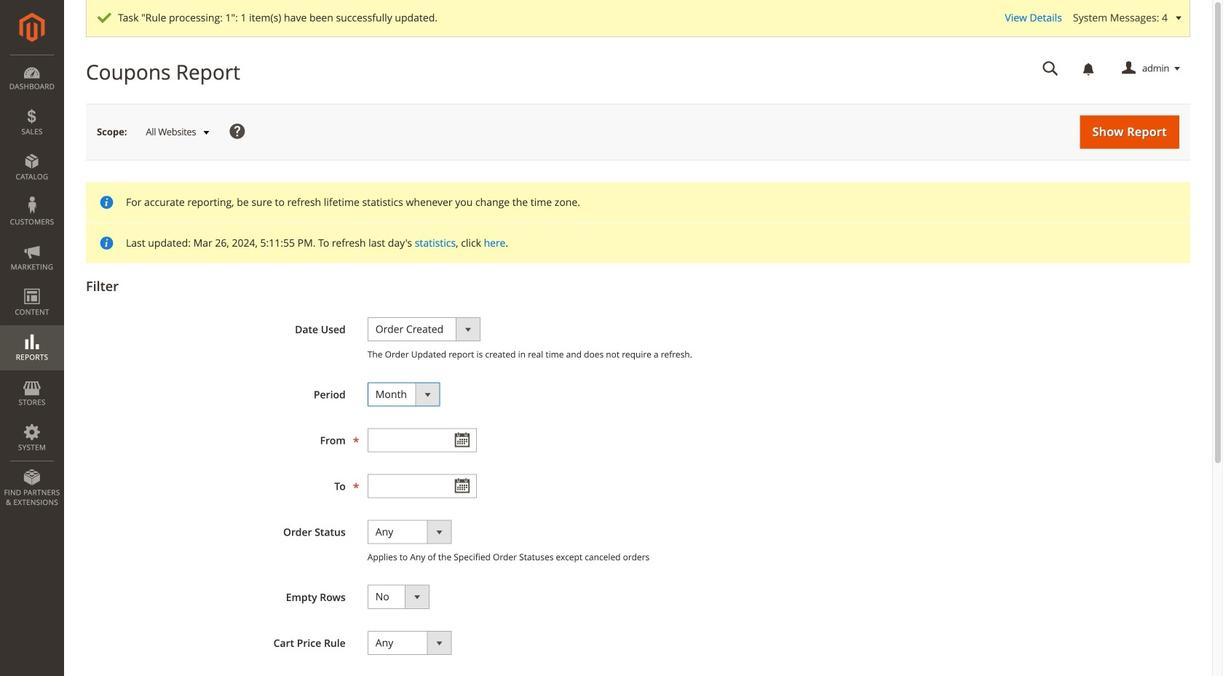 Task type: describe. For each thing, give the bounding box(es) containing it.
magento admin panel image
[[19, 12, 45, 42]]



Task type: locate. For each thing, give the bounding box(es) containing it.
None text field
[[368, 475, 477, 499]]

menu bar
[[0, 55, 64, 515]]

None text field
[[1033, 56, 1070, 82], [368, 429, 477, 453], [1033, 56, 1070, 82], [368, 429, 477, 453]]



